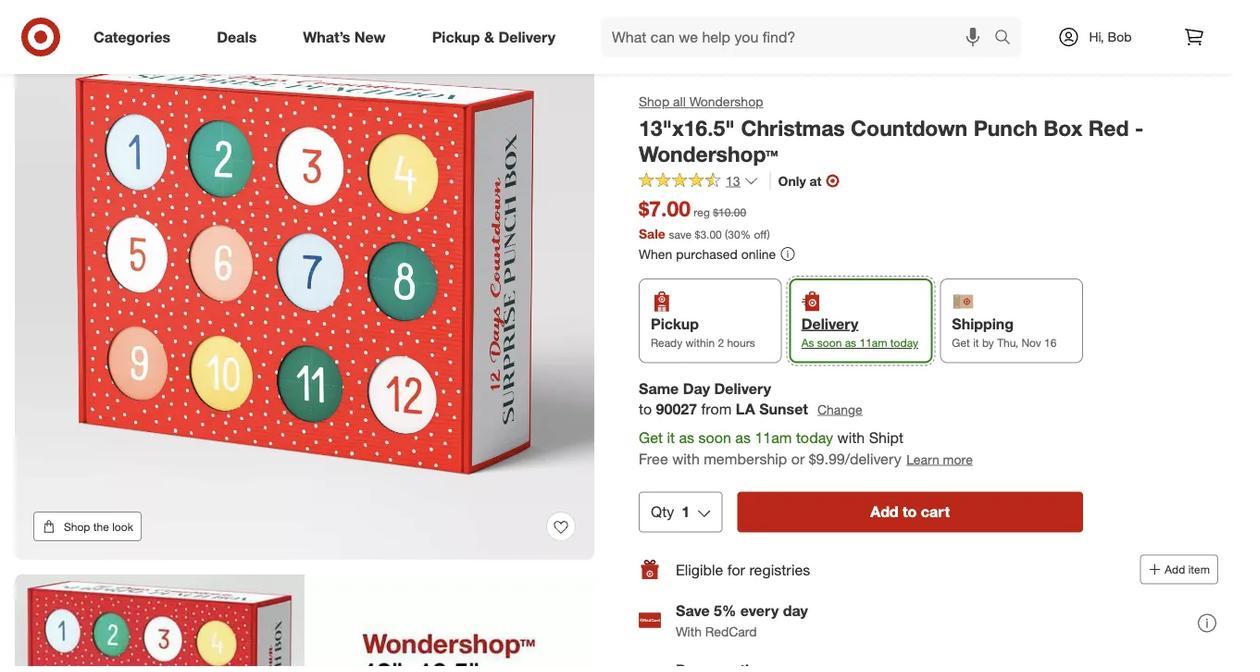 Task type: describe. For each thing, give the bounding box(es) containing it.
3.00
[[700, 227, 722, 241]]

sunset
[[759, 401, 808, 419]]

shop the look link
[[33, 512, 142, 542]]

deals
[[217, 28, 257, 46]]

add item button
[[1140, 555, 1218, 585]]

$10.00
[[713, 206, 746, 219]]

wondershop™
[[639, 141, 778, 167]]

or
[[791, 450, 805, 468]]

shop for shop the look
[[64, 520, 90, 534]]

registries
[[749, 561, 810, 579]]

online
[[741, 246, 776, 262]]

0 vertical spatial with
[[838, 429, 865, 447]]

hi, bob
[[1089, 29, 1132, 45]]

1 horizontal spatial as
[[735, 429, 751, 447]]

hi,
[[1089, 29, 1104, 45]]

red
[[1089, 115, 1129, 141]]

2
[[718, 336, 724, 350]]

change
[[817, 401, 863, 418]]

christmas
[[741, 115, 845, 141]]

16
[[1044, 336, 1057, 350]]

0 horizontal spatial to
[[639, 401, 652, 419]]

punch
[[974, 115, 1038, 141]]

redcard
[[705, 623, 757, 640]]

&
[[484, 28, 494, 46]]

when
[[639, 246, 673, 262]]

shop the look
[[64, 520, 133, 534]]

item
[[1188, 563, 1210, 577]]

with
[[676, 623, 702, 640]]

eligible
[[676, 561, 723, 579]]

by
[[982, 336, 994, 350]]

reg
[[694, 206, 710, 219]]

-
[[1135, 115, 1144, 141]]

(
[[725, 227, 728, 241]]

30
[[728, 227, 740, 241]]

for
[[728, 561, 745, 579]]

to inside button
[[903, 503, 917, 521]]

from la sunset
[[701, 401, 808, 419]]

13&#34;x16.5&#34; christmas countdown punch box red - wondershop&#8482;, 1 of 5 image
[[15, 0, 594, 560]]

bob
[[1108, 29, 1132, 45]]

pickup & delivery link
[[416, 17, 579, 57]]

add to cart
[[871, 503, 950, 521]]

save
[[676, 602, 710, 620]]

13"x16.5"
[[639, 115, 735, 141]]

what's new link
[[287, 17, 409, 57]]

day
[[683, 379, 710, 397]]

learn
[[907, 451, 939, 467]]

hours
[[727, 336, 755, 350]]

as
[[801, 336, 814, 350]]

shop for shop all wondershop 13"x16.5" christmas countdown punch box red - wondershop™
[[639, 94, 670, 110]]

11am inside delivery as soon as 11am today
[[860, 336, 887, 350]]

only
[[778, 173, 806, 189]]

same
[[639, 379, 679, 397]]

$
[[695, 227, 700, 241]]

shipping get it by thu, nov 16
[[952, 315, 1057, 350]]

purchased
[[676, 246, 738, 262]]

learn more button
[[906, 449, 974, 470]]

ready
[[651, 336, 683, 350]]

delivery for same day delivery
[[714, 379, 771, 397]]

qty
[[651, 503, 674, 521]]

to 90027
[[639, 401, 697, 419]]

more
[[943, 451, 973, 467]]

off
[[754, 227, 767, 241]]

cart
[[921, 503, 950, 521]]

delivery inside delivery as soon as 11am today
[[801, 315, 859, 333]]

free
[[639, 450, 668, 468]]

shipt
[[869, 429, 904, 447]]

pickup for ready
[[651, 315, 699, 333]]

shop all wondershop 13"x16.5" christmas countdown punch box red - wondershop™
[[639, 94, 1144, 167]]

within
[[686, 336, 715, 350]]

same day delivery
[[639, 379, 771, 397]]

today inside get it as soon as 11am today with shipt free with membership or $9.99/delivery learn more
[[796, 429, 833, 447]]

get it as soon as 11am today with shipt free with membership or $9.99/delivery learn more
[[639, 429, 973, 468]]

$7.00
[[639, 196, 691, 222]]

when purchased online
[[639, 246, 776, 262]]

as inside delivery as soon as 11am today
[[845, 336, 857, 350]]



Task type: locate. For each thing, give the bounding box(es) containing it.
as down 90027
[[679, 429, 694, 447]]

1 horizontal spatial add
[[1165, 563, 1185, 577]]

with
[[838, 429, 865, 447], [672, 450, 700, 468]]

add item
[[1165, 563, 1210, 577]]

1 horizontal spatial it
[[973, 336, 979, 350]]

categories link
[[78, 17, 194, 57]]

add
[[871, 503, 899, 521], [1165, 563, 1185, 577]]

$9.99/delivery
[[809, 450, 902, 468]]

search button
[[986, 17, 1031, 61]]

1 vertical spatial shop
[[64, 520, 90, 534]]

1 vertical spatial today
[[796, 429, 833, 447]]

search
[[986, 30, 1031, 48]]

0 vertical spatial soon
[[817, 336, 842, 350]]

2 horizontal spatial delivery
[[801, 315, 859, 333]]

0 vertical spatial 11am
[[860, 336, 887, 350]]

delivery up la
[[714, 379, 771, 397]]

eligible for registries
[[676, 561, 810, 579]]

0 horizontal spatial it
[[667, 429, 675, 447]]

0 horizontal spatial pickup
[[432, 28, 480, 46]]

1 horizontal spatial with
[[838, 429, 865, 447]]

today up or
[[796, 429, 833, 447]]

0 vertical spatial get
[[952, 336, 970, 350]]

1 horizontal spatial get
[[952, 336, 970, 350]]

delivery for pickup & delivery
[[498, 28, 556, 46]]

to down same
[[639, 401, 652, 419]]

pickup for &
[[432, 28, 480, 46]]

countdown
[[851, 115, 968, 141]]

from
[[701, 401, 732, 419]]

to left cart
[[903, 503, 917, 521]]

day
[[783, 602, 808, 620]]

2 horizontal spatial as
[[845, 336, 857, 350]]

change button
[[816, 399, 864, 420]]

membership
[[704, 450, 787, 468]]

it left by
[[973, 336, 979, 350]]

sale
[[639, 225, 665, 242]]

add to cart button
[[737, 492, 1083, 533]]

1 vertical spatial with
[[672, 450, 700, 468]]

1 horizontal spatial 11am
[[860, 336, 887, 350]]

0 vertical spatial pickup
[[432, 28, 480, 46]]

nov
[[1022, 336, 1041, 350]]

1 vertical spatial get
[[639, 429, 663, 447]]

1 vertical spatial pickup
[[651, 315, 699, 333]]

as right as
[[845, 336, 857, 350]]

0 horizontal spatial 11am
[[755, 429, 792, 447]]

delivery as soon as 11am today
[[801, 315, 918, 350]]

it
[[973, 336, 979, 350], [667, 429, 675, 447]]

0 horizontal spatial shop
[[64, 520, 90, 534]]

0 vertical spatial it
[[973, 336, 979, 350]]

to
[[639, 401, 652, 419], [903, 503, 917, 521]]

5%
[[714, 602, 736, 620]]

what's
[[303, 28, 350, 46]]

pickup inside pickup ready within 2 hours
[[651, 315, 699, 333]]

la
[[736, 401, 755, 419]]

deals link
[[201, 17, 280, 57]]

0 vertical spatial delivery
[[498, 28, 556, 46]]

What can we help you find? suggestions appear below search field
[[601, 17, 999, 57]]

get left by
[[952, 336, 970, 350]]

add for add item
[[1165, 563, 1185, 577]]

at
[[810, 173, 822, 189]]

90027
[[656, 401, 697, 419]]

add for add to cart
[[871, 503, 899, 521]]

1 vertical spatial to
[[903, 503, 917, 521]]

11am inside get it as soon as 11am today with shipt free with membership or $9.99/delivery learn more
[[755, 429, 792, 447]]

today left by
[[891, 336, 918, 350]]

delivery
[[498, 28, 556, 46], [801, 315, 859, 333], [714, 379, 771, 397]]

get
[[952, 336, 970, 350], [639, 429, 663, 447]]

0 horizontal spatial as
[[679, 429, 694, 447]]

only at
[[778, 173, 822, 189]]

it up free
[[667, 429, 675, 447]]

thu,
[[997, 336, 1018, 350]]

1 horizontal spatial delivery
[[714, 379, 771, 397]]

pickup & delivery
[[432, 28, 556, 46]]

0 horizontal spatial delivery
[[498, 28, 556, 46]]

pickup left &
[[432, 28, 480, 46]]

categories
[[94, 28, 171, 46]]

13 link
[[639, 172, 759, 193]]

0 vertical spatial shop
[[639, 94, 670, 110]]

1 vertical spatial it
[[667, 429, 675, 447]]

soon down from
[[699, 429, 731, 447]]

pickup ready within 2 hours
[[651, 315, 755, 350]]

today
[[891, 336, 918, 350], [796, 429, 833, 447]]

box
[[1044, 115, 1083, 141]]

0 horizontal spatial today
[[796, 429, 833, 447]]

shop left all in the right top of the page
[[639, 94, 670, 110]]

2 vertical spatial delivery
[[714, 379, 771, 397]]

wondershop
[[689, 94, 763, 110]]

1 horizontal spatial to
[[903, 503, 917, 521]]

with up $9.99/delivery
[[838, 429, 865, 447]]

pickup
[[432, 28, 480, 46], [651, 315, 699, 333]]

$7.00 reg $10.00 sale save $ 3.00 ( 30 % off )
[[639, 196, 770, 242]]

1 horizontal spatial soon
[[817, 336, 842, 350]]

11am right as
[[860, 336, 887, 350]]

shipping
[[952, 315, 1014, 333]]

every
[[741, 602, 779, 620]]

add left cart
[[871, 503, 899, 521]]

delivery up as
[[801, 315, 859, 333]]

1
[[682, 503, 690, 521]]

get up free
[[639, 429, 663, 447]]

today inside delivery as soon as 11am today
[[891, 336, 918, 350]]

%
[[740, 227, 751, 241]]

get inside the shipping get it by thu, nov 16
[[952, 336, 970, 350]]

11am
[[860, 336, 887, 350], [755, 429, 792, 447]]

0 vertical spatial to
[[639, 401, 652, 419]]

1 vertical spatial 11am
[[755, 429, 792, 447]]

what's new
[[303, 28, 386, 46]]

shop left the
[[64, 520, 90, 534]]

delivery right &
[[498, 28, 556, 46]]

get inside get it as soon as 11am today with shipt free with membership or $9.99/delivery learn more
[[639, 429, 663, 447]]

soon inside get it as soon as 11am today with shipt free with membership or $9.99/delivery learn more
[[699, 429, 731, 447]]

1 vertical spatial soon
[[699, 429, 731, 447]]

it inside the shipping get it by thu, nov 16
[[973, 336, 979, 350]]

soon inside delivery as soon as 11am today
[[817, 336, 842, 350]]

it inside get it as soon as 11am today with shipt free with membership or $9.99/delivery learn more
[[667, 429, 675, 447]]

1 horizontal spatial pickup
[[651, 315, 699, 333]]

all
[[673, 94, 686, 110]]

0 horizontal spatial soon
[[699, 429, 731, 447]]

new
[[354, 28, 386, 46]]

look
[[112, 520, 133, 534]]

0 vertical spatial today
[[891, 336, 918, 350]]

0 horizontal spatial add
[[871, 503, 899, 521]]

11am down sunset
[[755, 429, 792, 447]]

add left item
[[1165, 563, 1185, 577]]

as
[[845, 336, 857, 350], [679, 429, 694, 447], [735, 429, 751, 447]]

0 horizontal spatial get
[[639, 429, 663, 447]]

soon
[[817, 336, 842, 350], [699, 429, 731, 447]]

)
[[767, 227, 770, 241]]

save 5% every day with redcard
[[676, 602, 808, 640]]

soon right as
[[817, 336, 842, 350]]

with right free
[[672, 450, 700, 468]]

1 horizontal spatial today
[[891, 336, 918, 350]]

1 horizontal spatial shop
[[639, 94, 670, 110]]

1 vertical spatial add
[[1165, 563, 1185, 577]]

0 horizontal spatial with
[[672, 450, 700, 468]]

0 vertical spatial add
[[871, 503, 899, 521]]

save
[[669, 227, 692, 241]]

shop inside shop all wondershop 13"x16.5" christmas countdown punch box red - wondershop™
[[639, 94, 670, 110]]

13
[[726, 173, 740, 189]]

pickup up "ready"
[[651, 315, 699, 333]]

qty 1
[[651, 503, 690, 521]]

shop
[[639, 94, 670, 110], [64, 520, 90, 534]]

as up membership on the right bottom of page
[[735, 429, 751, 447]]

the
[[93, 520, 109, 534]]

1 vertical spatial delivery
[[801, 315, 859, 333]]



Task type: vqa. For each thing, say whether or not it's contained in the screenshot.
Shipping Get it by Thu, Nov 16
yes



